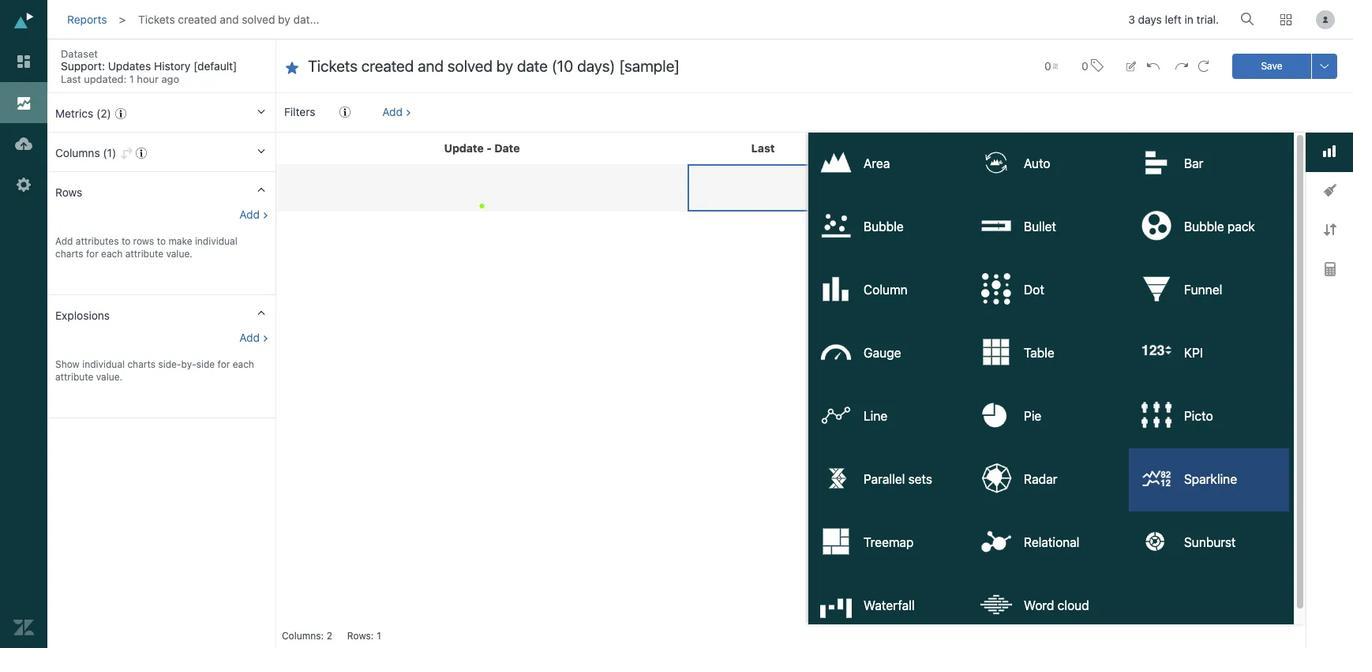 Task type: describe. For each thing, give the bounding box(es) containing it.
each inside add attributes to rows to make individual charts for each attribute value.
[[101, 248, 123, 260]]

datasets image
[[13, 133, 34, 154]]

individual inside show individual charts side-by-side for each attribute value.
[[82, 359, 125, 370]]

relational
[[1024, 536, 1080, 550]]

side
[[196, 359, 215, 370]]

rows
[[133, 235, 154, 247]]

bubble pack
[[1185, 220, 1256, 234]]

updated:
[[84, 73, 127, 85]]

dashboard image
[[13, 51, 34, 72]]

update - date
[[444, 141, 520, 155]]

column
[[864, 283, 908, 297]]

save button
[[1233, 53, 1312, 79]]

area
[[864, 156, 890, 171]]

columns: 2
[[282, 630, 333, 642]]

other options image
[[1319, 60, 1332, 72]]

add inside add attributes to rows to make individual charts for each attribute value.
[[55, 235, 73, 247]]

show
[[55, 359, 80, 370]]

tickets created and solved by dat...
[[138, 13, 320, 26]]

each inside show individual charts side-by-side for each attribute value.
[[233, 359, 254, 370]]

sparkline
[[1185, 472, 1238, 487]]

updates
[[108, 59, 151, 73]]

bar
[[1185, 156, 1204, 171]]

word
[[1024, 599, 1055, 613]]

explosions
[[55, 309, 110, 322]]

sets
[[909, 472, 933, 487]]

charts inside show individual charts side-by-side for each attribute value.
[[127, 359, 156, 370]]

trend
[[1200, 141, 1232, 155]]

arrow right14 image
[[262, 51, 276, 66]]

columns (1)
[[55, 146, 116, 160]]

0 button
[[1075, 49, 1111, 83]]

1 horizontal spatial 1
[[377, 630, 381, 642]]

zendesk products image
[[1281, 14, 1292, 25]]

columns
[[55, 146, 100, 160]]

table
[[1024, 346, 1055, 360]]

history
[[154, 59, 191, 73]]

make
[[169, 235, 192, 247]]

show individual charts side-by-side for each attribute value.
[[55, 359, 254, 383]]

metrics (2)
[[55, 107, 111, 120]]

dat...
[[293, 13, 320, 26]]

support:
[[61, 59, 105, 73]]

individual inside add attributes to rows to make individual charts for each attribute value.
[[195, 235, 237, 247]]

dataset support: updates history [default] last updated: 1 hour ago
[[61, 47, 237, 85]]

for inside show individual charts side-by-side for each attribute value.
[[218, 359, 230, 370]]

and
[[220, 13, 239, 26]]

2
[[327, 630, 333, 642]]

in
[[1185, 13, 1194, 26]]

columns:
[[282, 630, 324, 642]]

1 horizontal spatial open in-app guide image
[[136, 148, 147, 159]]

reports
[[67, 13, 107, 26]]

charts inside add attributes to rows to make individual charts for each attribute value.
[[55, 248, 83, 260]]

[default]
[[194, 59, 237, 73]]

admin image
[[13, 175, 34, 195]]

solved
[[242, 13, 275, 26]]

radar
[[1024, 472, 1058, 487]]

hour
[[137, 73, 159, 85]]

reports image
[[13, 92, 34, 113]]

dot
[[1024, 283, 1045, 297]]

(2)
[[96, 107, 111, 120]]

dataset
[[61, 47, 98, 60]]

bubble for bubble
[[864, 220, 904, 234]]

open in-app guide image
[[340, 107, 351, 118]]

3 days left in trial.
[[1129, 13, 1219, 26]]

created
[[178, 13, 217, 26]]

1 vertical spatial last
[[752, 141, 775, 155]]

parallel
[[864, 472, 905, 487]]



Task type: vqa. For each thing, say whether or not it's contained in the screenshot.
Leather
no



Task type: locate. For each thing, give the bounding box(es) containing it.
cloud
[[1058, 599, 1090, 613]]

1 horizontal spatial to
[[157, 235, 166, 247]]

bubble left the pack
[[1185, 220, 1225, 234]]

value.
[[166, 248, 193, 260], [96, 371, 122, 383]]

1 vertical spatial attribute
[[55, 371, 93, 383]]

open in-app guide image
[[115, 108, 126, 119], [136, 148, 147, 159]]

value. inside add attributes to rows to make individual charts for each attribute value.
[[166, 248, 193, 260]]

0 horizontal spatial charts
[[55, 248, 83, 260]]

0 horizontal spatial bubble
[[864, 220, 904, 234]]

0 for 0 button
[[1082, 59, 1089, 72]]

graph image
[[1324, 145, 1336, 157]]

trial.
[[1197, 13, 1219, 26]]

0 horizontal spatial each
[[101, 248, 123, 260]]

attribute
[[125, 248, 164, 260], [55, 371, 93, 383]]

1 0 from the left
[[1045, 59, 1052, 72]]

rows
[[55, 186, 82, 199]]

1 horizontal spatial attribute
[[125, 248, 164, 260]]

rows:
[[347, 630, 374, 642]]

1 vertical spatial for
[[218, 359, 230, 370]]

bubble up column
[[864, 220, 904, 234]]

combined shape image
[[1324, 184, 1337, 197]]

days
[[1139, 13, 1162, 26]]

0 horizontal spatial individual
[[82, 359, 125, 370]]

charts
[[55, 248, 83, 260], [127, 359, 156, 370]]

0 vertical spatial for
[[86, 248, 99, 260]]

last
[[61, 73, 81, 85], [752, 141, 775, 155]]

1 vertical spatial charts
[[127, 359, 156, 370]]

for inside add attributes to rows to make individual charts for each attribute value.
[[86, 248, 99, 260]]

0 vertical spatial charts
[[55, 248, 83, 260]]

1 vertical spatial individual
[[82, 359, 125, 370]]

1 inside dataset support: updates history [default] last updated: 1 hour ago
[[129, 73, 134, 85]]

1 vertical spatial open in-app guide image
[[136, 148, 147, 159]]

rows: 1
[[347, 630, 381, 642]]

0 horizontal spatial for
[[86, 248, 99, 260]]

individual
[[195, 235, 237, 247], [82, 359, 125, 370]]

0 vertical spatial each
[[101, 248, 123, 260]]

1 horizontal spatial charts
[[127, 359, 156, 370]]

0 inside button
[[1082, 59, 1089, 72]]

side-
[[158, 359, 181, 370]]

0 horizontal spatial last
[[61, 73, 81, 85]]

1
[[129, 73, 134, 85], [377, 630, 381, 642]]

0 left 0 button
[[1045, 59, 1052, 72]]

0 vertical spatial 1
[[129, 73, 134, 85]]

2 0 from the left
[[1082, 59, 1089, 72]]

attribute inside show individual charts side-by-side for each attribute value.
[[55, 371, 93, 383]]

0 horizontal spatial attribute
[[55, 371, 93, 383]]

waterfall
[[864, 599, 915, 613]]

open in-app guide image right (1)
[[136, 148, 147, 159]]

1 vertical spatial 1
[[377, 630, 381, 642]]

3
[[1129, 13, 1136, 26]]

for
[[86, 248, 99, 260], [218, 359, 230, 370]]

0
[[1045, 59, 1052, 72], [1082, 59, 1089, 72]]

1 horizontal spatial 0
[[1082, 59, 1089, 72]]

ago
[[162, 73, 179, 85]]

0 vertical spatial value.
[[166, 248, 193, 260]]

to
[[122, 235, 131, 247], [157, 235, 166, 247]]

1 left hour
[[129, 73, 134, 85]]

date
[[495, 141, 520, 155]]

2 to from the left
[[157, 235, 166, 247]]

pack
[[1228, 220, 1256, 234]]

0 vertical spatial last
[[61, 73, 81, 85]]

0 horizontal spatial 0
[[1045, 59, 1052, 72]]

bubble
[[864, 220, 904, 234], [1185, 220, 1225, 234]]

1 horizontal spatial value.
[[166, 248, 193, 260]]

0 right 0 dropdown button
[[1082, 59, 1089, 72]]

1 horizontal spatial bubble
[[1185, 220, 1225, 234]]

attribute down show in the bottom left of the page
[[55, 371, 93, 383]]

1 horizontal spatial individual
[[195, 235, 237, 247]]

pie
[[1024, 409, 1042, 423]]

each
[[101, 248, 123, 260], [233, 359, 254, 370]]

zendesk image
[[13, 618, 34, 638]]

filters
[[284, 105, 315, 118]]

save
[[1262, 60, 1283, 71]]

1 vertical spatial each
[[233, 359, 254, 370]]

Search... field
[[1244, 7, 1260, 31]]

gauge
[[864, 346, 901, 360]]

line
[[864, 409, 888, 423]]

by-
[[181, 359, 196, 370]]

1 horizontal spatial each
[[233, 359, 254, 370]]

0 horizontal spatial 1
[[129, 73, 134, 85]]

parallel sets
[[864, 472, 933, 487]]

1 vertical spatial value.
[[96, 371, 122, 383]]

1 to from the left
[[122, 235, 131, 247]]

0 vertical spatial open in-app guide image
[[115, 108, 126, 119]]

calc image
[[1325, 263, 1336, 277]]

attribute inside add attributes to rows to make individual charts for each attribute value.
[[125, 248, 164, 260]]

bubble for bubble pack
[[1185, 220, 1225, 234]]

left
[[1165, 13, 1182, 26]]

for right the "side"
[[218, 359, 230, 370]]

-
[[487, 141, 492, 155]]

charts down the "attributes"
[[55, 248, 83, 260]]

by
[[278, 13, 290, 26]]

add attributes to rows to make individual charts for each attribute value.
[[55, 235, 237, 260]]

1 horizontal spatial last
[[752, 141, 775, 155]]

kpi
[[1185, 346, 1204, 360]]

arrows image
[[1324, 224, 1337, 236]]

individual right make
[[195, 235, 237, 247]]

value. inside show individual charts side-by-side for each attribute value.
[[96, 371, 122, 383]]

value. down the explosions at the left top of page
[[96, 371, 122, 383]]

bullet
[[1024, 220, 1057, 234]]

1 right rows:
[[377, 630, 381, 642]]

sunburst
[[1185, 536, 1236, 550]]

word cloud
[[1024, 599, 1090, 613]]

auto
[[1024, 156, 1051, 171]]

None text field
[[308, 56, 1013, 77]]

open in-app guide image right (2)
[[115, 108, 126, 119]]

2 bubble from the left
[[1185, 220, 1225, 234]]

to right rows at left top
[[157, 235, 166, 247]]

0 inside dropdown button
[[1045, 59, 1052, 72]]

0 button
[[1038, 50, 1065, 82]]

for down the "attributes"
[[86, 248, 99, 260]]

tickets
[[138, 13, 175, 26]]

0 for 0 dropdown button
[[1045, 59, 1052, 72]]

last inside dataset support: updates history [default] last updated: 1 hour ago
[[61, 73, 81, 85]]

funnel
[[1185, 283, 1223, 297]]

1 horizontal spatial for
[[218, 359, 230, 370]]

1 bubble from the left
[[864, 220, 904, 234]]

0 horizontal spatial open in-app guide image
[[115, 108, 126, 119]]

0 horizontal spatial value.
[[96, 371, 122, 383]]

attributes
[[76, 235, 119, 247]]

0 vertical spatial individual
[[195, 235, 237, 247]]

0 vertical spatial attribute
[[125, 248, 164, 260]]

0 horizontal spatial to
[[122, 235, 131, 247]]

save group
[[1233, 53, 1338, 79]]

add
[[382, 105, 403, 118], [239, 208, 260, 221], [55, 235, 73, 247], [239, 331, 260, 344]]

individual right show in the bottom left of the page
[[82, 359, 125, 370]]

value. down make
[[166, 248, 193, 260]]

metrics
[[55, 107, 93, 120]]

treemap
[[864, 536, 914, 550]]

picto
[[1185, 409, 1214, 423]]

each down the "attributes"
[[101, 248, 123, 260]]

attribute down rows at left top
[[125, 248, 164, 260]]

charts left 'side-'
[[127, 359, 156, 370]]

(1)
[[103, 146, 116, 160]]

update
[[444, 141, 484, 155]]

each right the "side"
[[233, 359, 254, 370]]

to left rows at left top
[[122, 235, 131, 247]]



